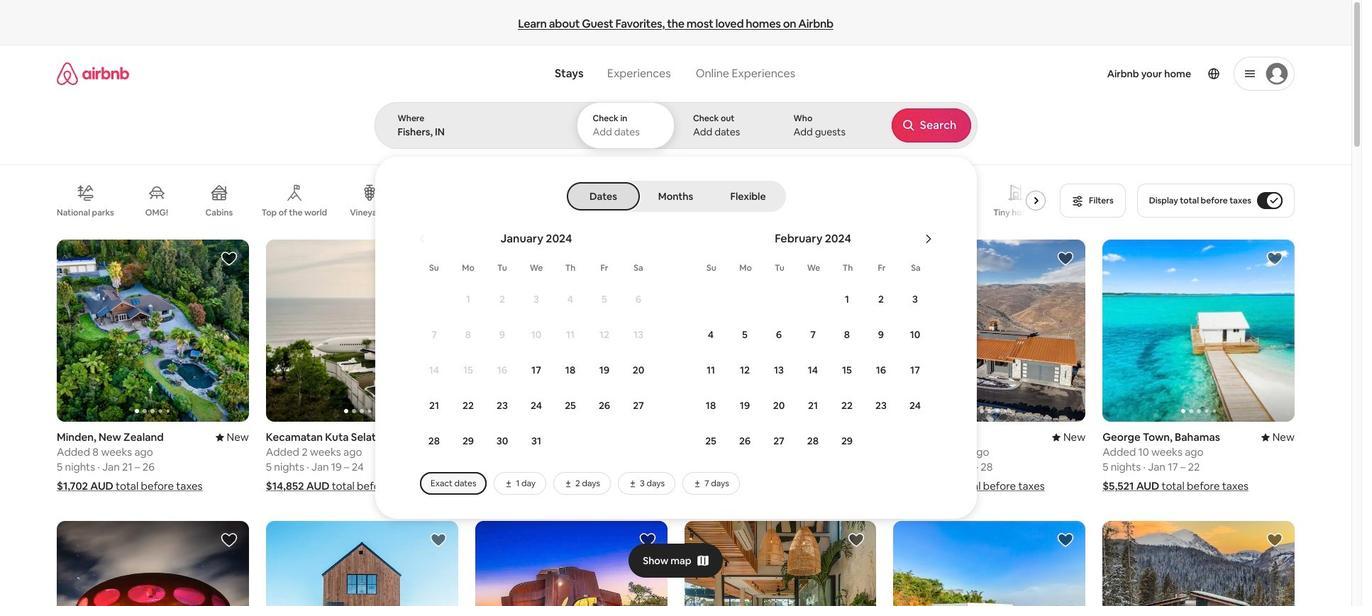 Task type: vqa. For each thing, say whether or not it's contained in the screenshot.
leftmost during
no



Task type: describe. For each thing, give the bounding box(es) containing it.
profile element
[[818, 45, 1295, 102]]

add to wishlist: minden, new zealand image
[[221, 250, 238, 268]]

new place to stay image for add to wishlist: george town, bahamas image
[[1261, 431, 1295, 444]]

add to wishlist: park city, utah image
[[1057, 250, 1074, 268]]

add to wishlist: bressanone, italy image
[[848, 250, 865, 268]]

new place to stay image for add to wishlist: bressanone, italy icon
[[843, 431, 877, 444]]

add to wishlist: berawa, indonesia image
[[848, 532, 865, 549]]

what can we help you find? tab list
[[544, 58, 683, 89]]

add to wishlist: black beauty, costa rica image
[[1057, 532, 1074, 549]]

add to wishlist: kecamatan kuta selatan, indonesia image
[[430, 250, 447, 268]]

add to wishlist: ransom canyon, texas image
[[639, 532, 656, 549]]



Task type: locate. For each thing, give the bounding box(es) containing it.
0 horizontal spatial new place to stay image
[[425, 431, 458, 444]]

tab panel
[[374, 102, 1362, 519]]

add to wishlist: george town, bahamas image
[[1267, 250, 1284, 268]]

add to wishlist: marigot, st. martin image
[[639, 250, 656, 268]]

add to wishlist: joshua tree, california image
[[221, 532, 238, 549]]

3 new place to stay image from the left
[[1261, 431, 1295, 444]]

2 new place to stay image from the left
[[843, 431, 877, 444]]

0 horizontal spatial new place to stay image
[[215, 431, 249, 444]]

group
[[57, 173, 1052, 228], [57, 240, 249, 422], [266, 240, 458, 422], [475, 240, 667, 422], [684, 240, 877, 422], [894, 240, 1278, 422], [1103, 240, 1295, 422], [57, 522, 249, 607], [266, 522, 458, 607], [475, 522, 667, 607], [684, 522, 877, 607], [894, 522, 1086, 607], [1103, 522, 1295, 607]]

tab list
[[568, 181, 783, 212]]

new place to stay image
[[215, 431, 249, 444], [843, 431, 877, 444]]

1 new place to stay image from the left
[[215, 431, 249, 444]]

add to wishlist: driggs, idaho image
[[430, 532, 447, 549]]

1 horizontal spatial new place to stay image
[[1052, 431, 1086, 444]]

Search destinations search field
[[398, 126, 552, 138]]

add to wishlist: breckenridge, colorado image
[[1267, 532, 1284, 549]]

None search field
[[374, 45, 1362, 519]]

new place to stay image
[[425, 431, 458, 444], [1052, 431, 1086, 444], [1261, 431, 1295, 444]]

new place to stay image for add to wishlist: kecamatan kuta selatan, indonesia image
[[425, 431, 458, 444]]

1 new place to stay image from the left
[[425, 431, 458, 444]]

new place to stay image for add to wishlist: park city, utah image
[[1052, 431, 1086, 444]]

2 new place to stay image from the left
[[1052, 431, 1086, 444]]

1 horizontal spatial new place to stay image
[[843, 431, 877, 444]]

2 horizontal spatial new place to stay image
[[1261, 431, 1295, 444]]

calendar application
[[392, 216, 1362, 495]]

new place to stay image for add to wishlist: minden, new zealand icon
[[215, 431, 249, 444]]



